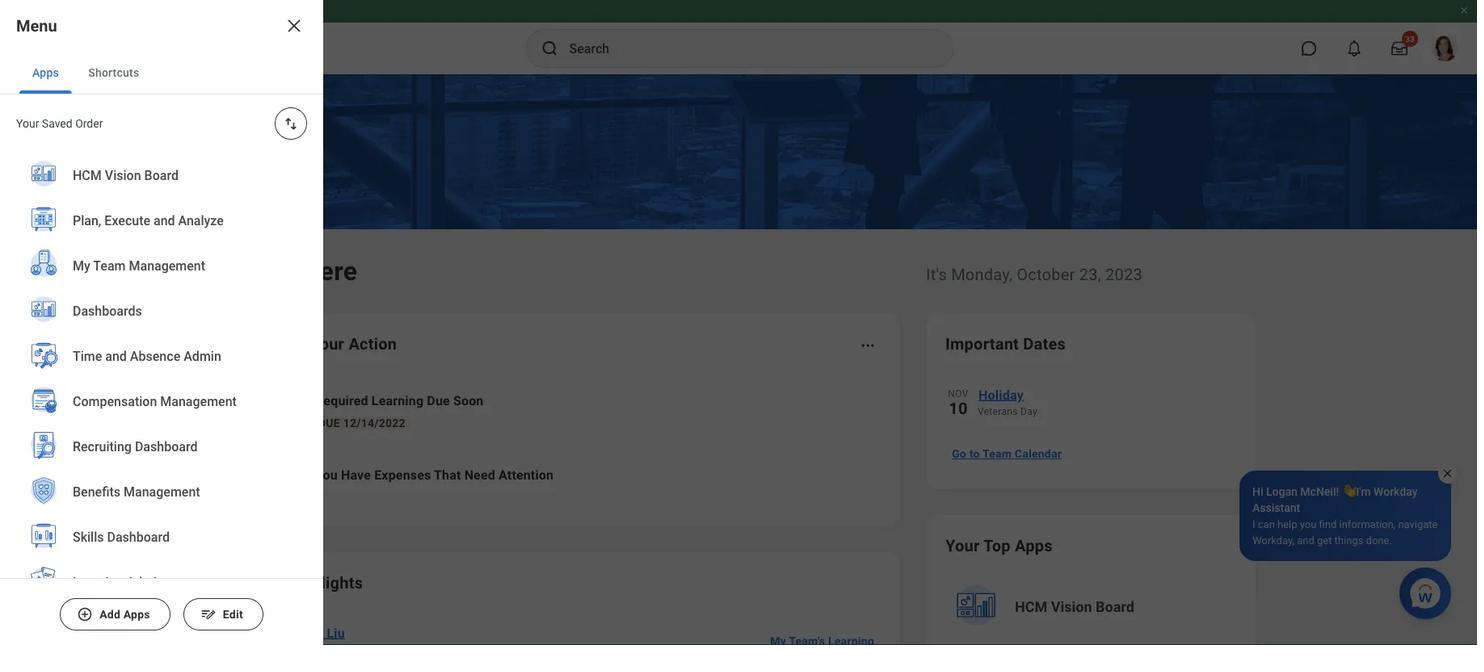 Task type: vqa. For each thing, say whether or not it's contained in the screenshot.
HCM VISION BOARD
yes



Task type: locate. For each thing, give the bounding box(es) containing it.
add
[[100, 608, 120, 622]]

1 horizontal spatial vision
[[1051, 599, 1092, 616]]

0 vertical spatial learning
[[372, 393, 424, 409]]

0 horizontal spatial apps
[[32, 66, 59, 79]]

calendar
[[1015, 448, 1062, 461]]

0 vertical spatial apps
[[32, 66, 59, 79]]

0 horizontal spatial board
[[144, 168, 179, 183]]

0 vertical spatial management
[[129, 258, 205, 273]]

2 horizontal spatial team
[[983, 448, 1012, 461]]

notifications large image
[[1347, 40, 1363, 57]]

2 horizontal spatial your
[[946, 537, 980, 556]]

apps right top
[[1015, 537, 1053, 556]]

due left soon
[[427, 393, 450, 409]]

vision
[[105, 168, 141, 183], [1051, 599, 1092, 616]]

soon
[[453, 393, 484, 409]]

1 vertical spatial and
[[105, 349, 127, 364]]

your inside global navigation dialog
[[16, 117, 39, 130]]

your left "saved"
[[16, 117, 39, 130]]

1 horizontal spatial hcm
[[1015, 599, 1048, 616]]

1 horizontal spatial hcm vision board
[[1015, 599, 1135, 616]]

due down required
[[318, 417, 340, 430]]

2 vertical spatial apps
[[123, 608, 150, 622]]

and down you
[[1297, 535, 1315, 547]]

required
[[315, 393, 368, 409]]

apps inside button
[[32, 66, 59, 79]]

0 vertical spatial vision
[[105, 168, 141, 183]]

hcm vision board
[[73, 168, 179, 183], [1015, 599, 1135, 616]]

and inside hi logan mcneil! 👋 i'm workday assistant i can help you find information, navigate workday, and get things done.
[[1297, 535, 1315, 547]]

order
[[75, 117, 103, 130]]

shortcuts button
[[75, 52, 152, 94]]

1 horizontal spatial learning
[[372, 393, 424, 409]]

your for your top apps
[[946, 537, 980, 556]]

0 vertical spatial board
[[144, 168, 179, 183]]

your left top
[[946, 537, 980, 556]]

hcm up plan,
[[73, 168, 102, 183]]

x image
[[284, 16, 304, 36]]

top
[[984, 537, 1011, 556]]

hcm inside button
[[1015, 599, 1048, 616]]

and left the "analyze"
[[154, 213, 175, 228]]

1 vertical spatial dashboard
[[107, 530, 170, 545]]

learning
[[372, 393, 424, 409], [73, 575, 123, 590]]

0 horizontal spatial hcm
[[73, 168, 102, 183]]

2023
[[1106, 265, 1143, 284]]

dashboard for skills dashboard
[[107, 530, 170, 545]]

0 vertical spatial your
[[16, 117, 39, 130]]

1 vertical spatial learning
[[73, 575, 123, 590]]

1 horizontal spatial admin
[[184, 349, 221, 364]]

hi
[[1253, 485, 1264, 499]]

logan
[[1266, 485, 1298, 499]]

board inside global navigation dialog
[[144, 168, 179, 183]]

2 horizontal spatial apps
[[1015, 537, 1053, 556]]

0 horizontal spatial learning
[[73, 575, 123, 590]]

1 horizontal spatial apps
[[123, 608, 150, 622]]

learning up add
[[73, 575, 123, 590]]

tab list
[[0, 52, 323, 95]]

1 vertical spatial apps
[[1015, 537, 1053, 556]]

board
[[144, 168, 179, 183], [1096, 599, 1135, 616]]

0 horizontal spatial hcm vision board
[[73, 168, 179, 183]]

1 vertical spatial due
[[318, 417, 340, 430]]

it's monday, october 23, 2023
[[926, 265, 1143, 284]]

october
[[1017, 265, 1075, 284]]

and right time
[[105, 349, 127, 364]]

veterans
[[978, 407, 1018, 418]]

0 horizontal spatial and
[[105, 349, 127, 364]]

add apps
[[100, 608, 150, 622]]

2 vertical spatial management
[[124, 484, 200, 500]]

important dates
[[946, 335, 1066, 354]]

management inside 'link'
[[124, 484, 200, 500]]

admin right absence
[[184, 349, 221, 364]]

management down time and absence admin link
[[160, 394, 237, 409]]

go
[[952, 448, 967, 461]]

my team management
[[73, 258, 205, 273]]

0 horizontal spatial due
[[318, 417, 340, 430]]

list
[[0, 153, 323, 646]]

1 vertical spatial vision
[[1051, 599, 1092, 616]]

apps button
[[19, 52, 72, 94]]

0 horizontal spatial your
[[16, 117, 39, 130]]

2 horizontal spatial and
[[1297, 535, 1315, 547]]

dashboard down benefits management in the bottom left of the page
[[107, 530, 170, 545]]

team right to
[[983, 448, 1012, 461]]

your for your saved order
[[16, 117, 39, 130]]

hcm down your top apps
[[1015, 599, 1048, 616]]

and
[[154, 213, 175, 228], [105, 349, 127, 364], [1297, 535, 1315, 547]]

1 vertical spatial hcm
[[1015, 599, 1048, 616]]

compensation management link
[[19, 379, 304, 426]]

2 vertical spatial your
[[946, 537, 980, 556]]

i
[[1253, 518, 1256, 531]]

management down the recruiting dashboard link
[[124, 484, 200, 500]]

learning up the 12/14/2022
[[372, 393, 424, 409]]

1 vertical spatial team
[[983, 448, 1012, 461]]

close environment banner image
[[1460, 6, 1469, 15]]

sort image
[[283, 116, 299, 132]]

0 vertical spatial hcm vision board
[[73, 168, 179, 183]]

your
[[16, 117, 39, 130], [310, 335, 344, 354], [946, 537, 980, 556]]

time
[[73, 349, 102, 364]]

you have expenses that need attention button
[[241, 443, 881, 508]]

0 horizontal spatial team
[[93, 258, 126, 273]]

1 vertical spatial board
[[1096, 599, 1135, 616]]

admin up the add apps
[[126, 575, 164, 590]]

apps right add
[[123, 608, 150, 622]]

search image
[[540, 39, 560, 58]]

your left action
[[310, 335, 344, 354]]

1 vertical spatial admin
[[126, 575, 164, 590]]

shortcuts
[[88, 66, 139, 79]]

apps down 'menu'
[[32, 66, 59, 79]]

inbox large image
[[1392, 40, 1408, 57]]

1 vertical spatial hcm vision board
[[1015, 599, 1135, 616]]

plus circle image
[[77, 607, 93, 623]]

time and absence admin
[[73, 349, 221, 364]]

team right my
[[93, 258, 126, 273]]

team up edit
[[241, 574, 282, 593]]

text edit image
[[200, 607, 216, 623]]

your saved order
[[16, 117, 103, 130]]

list containing hcm vision board
[[0, 153, 323, 646]]

banner
[[0, 0, 1477, 74]]

holiday button
[[978, 385, 1237, 406]]

learning admin link
[[19, 560, 304, 607]]

0 vertical spatial dashboard
[[135, 439, 198, 454]]

12/14/2022
[[343, 417, 406, 430]]

day
[[1021, 407, 1038, 418]]

dashboard down compensation management link
[[135, 439, 198, 454]]

1 horizontal spatial and
[[154, 213, 175, 228]]

1 vertical spatial management
[[160, 394, 237, 409]]

expenses
[[374, 468, 431, 483]]

awaiting your action
[[241, 335, 397, 354]]

1 horizontal spatial team
[[241, 574, 282, 593]]

help
[[1278, 518, 1298, 531]]

learning inside learning admin link
[[73, 575, 123, 590]]

0 vertical spatial hcm
[[73, 168, 102, 183]]

holiday
[[979, 388, 1024, 403]]

apps
[[32, 66, 59, 79], [1015, 537, 1053, 556], [123, 608, 150, 622]]

benefits management link
[[19, 470, 304, 516]]

team inside "link"
[[93, 258, 126, 273]]

1 horizontal spatial board
[[1096, 599, 1135, 616]]

skills dashboard
[[73, 530, 170, 545]]

i'm
[[1356, 485, 1371, 499]]

2 vertical spatial and
[[1297, 535, 1315, 547]]

management down plan, execute and analyze "link"
[[129, 258, 205, 273]]

hcm vision board link
[[19, 153, 304, 200]]

beth liu
[[296, 626, 345, 641]]

1 horizontal spatial due
[[427, 393, 450, 409]]

there
[[289, 256, 357, 287]]

0 vertical spatial team
[[93, 258, 126, 273]]

edit
[[223, 608, 243, 622]]

hello there
[[221, 256, 357, 287]]

1 horizontal spatial your
[[310, 335, 344, 354]]

0 horizontal spatial vision
[[105, 168, 141, 183]]

plan, execute and analyze link
[[19, 198, 304, 245]]

hcm vision board inside hcm vision board link
[[73, 168, 179, 183]]

saved
[[42, 117, 72, 130]]

hi logan mcneil! 👋 i'm workday assistant i can help you find information, navigate workday, and get things done.
[[1253, 485, 1438, 547]]

0 vertical spatial and
[[154, 213, 175, 228]]

recruiting dashboard link
[[19, 424, 304, 471]]

profile logan mcneil element
[[1422, 31, 1468, 66]]



Task type: describe. For each thing, give the bounding box(es) containing it.
0 horizontal spatial admin
[[126, 575, 164, 590]]

plan,
[[73, 213, 101, 228]]

go to team calendar button
[[946, 438, 1069, 470]]

management inside "link"
[[129, 258, 205, 273]]

team highlights
[[241, 574, 363, 593]]

it's
[[926, 265, 947, 284]]

add apps button
[[60, 599, 170, 631]]

hello there main content
[[0, 74, 1477, 646]]

global navigation dialog
[[0, 0, 323, 646]]

dashboard for recruiting dashboard
[[135, 439, 198, 454]]

board inside button
[[1096, 599, 1135, 616]]

monday,
[[951, 265, 1013, 284]]

dashboards
[[73, 303, 142, 319]]

beth liu button
[[289, 624, 352, 643]]

recruiting
[[73, 439, 132, 454]]

time and absence admin link
[[19, 334, 304, 381]]

x image
[[1442, 468, 1454, 480]]

you have expenses that need attention
[[315, 468, 554, 483]]

10
[[949, 399, 968, 418]]

workday,
[[1253, 535, 1295, 547]]

👋
[[1342, 485, 1354, 499]]

beth
[[296, 626, 323, 641]]

0 vertical spatial due
[[427, 393, 450, 409]]

analyze
[[178, 213, 224, 228]]

recruiting dashboard
[[73, 439, 198, 454]]

done.
[[1366, 535, 1392, 547]]

nov
[[948, 389, 969, 400]]

you
[[315, 468, 338, 483]]

tab list containing apps
[[0, 52, 323, 95]]

hcm vision board button
[[947, 579, 1238, 637]]

go to team calendar
[[952, 448, 1062, 461]]

apps inside "button"
[[123, 608, 150, 622]]

apps inside hello there main content
[[1015, 537, 1053, 556]]

find
[[1319, 518, 1337, 531]]

assistant
[[1253, 502, 1301, 515]]

learning admin
[[73, 575, 164, 590]]

hcm vision board inside hcm vision board button
[[1015, 599, 1135, 616]]

absence
[[130, 349, 180, 364]]

nov 10
[[948, 389, 969, 418]]

dates
[[1023, 335, 1066, 354]]

need
[[464, 468, 495, 483]]

you
[[1300, 518, 1317, 531]]

hello
[[221, 256, 283, 287]]

workday
[[1374, 485, 1418, 499]]

management for benefits management
[[124, 484, 200, 500]]

that
[[434, 468, 461, 483]]

awaiting
[[241, 335, 306, 354]]

my team management link
[[19, 243, 304, 290]]

liu
[[327, 626, 345, 641]]

navigate
[[1399, 518, 1438, 531]]

compensation management
[[73, 394, 237, 409]]

information,
[[1340, 518, 1396, 531]]

dashboards link
[[19, 289, 304, 335]]

compensation
[[73, 394, 157, 409]]

holiday veterans day
[[978, 388, 1038, 418]]

my
[[73, 258, 90, 273]]

attention
[[499, 468, 554, 483]]

2 vertical spatial team
[[241, 574, 282, 593]]

can
[[1258, 518, 1275, 531]]

management for compensation management
[[160, 394, 237, 409]]

required learning due soon due 12/14/2022
[[315, 393, 484, 430]]

menu
[[16, 16, 57, 35]]

things
[[1335, 535, 1364, 547]]

vision inside button
[[1051, 599, 1092, 616]]

23,
[[1080, 265, 1101, 284]]

and inside "link"
[[154, 213, 175, 228]]

benefits management
[[73, 484, 200, 500]]

hcm inside list
[[73, 168, 102, 183]]

team inside button
[[983, 448, 1012, 461]]

important
[[946, 335, 1019, 354]]

highlights
[[287, 574, 363, 593]]

edit button
[[183, 599, 263, 631]]

1 vertical spatial your
[[310, 335, 344, 354]]

mcneil!
[[1301, 485, 1339, 499]]

0 vertical spatial admin
[[184, 349, 221, 364]]

awaiting your action list
[[241, 378, 881, 508]]

skills
[[73, 530, 104, 545]]

have
[[341, 468, 371, 483]]

get
[[1317, 535, 1332, 547]]

your top apps
[[946, 537, 1053, 556]]

learning inside required learning due soon due 12/14/2022
[[372, 393, 424, 409]]

execute
[[105, 213, 150, 228]]

action
[[349, 335, 397, 354]]

benefits
[[73, 484, 120, 500]]

to
[[970, 448, 980, 461]]

plan, execute and analyze
[[73, 213, 224, 228]]

vision inside list
[[105, 168, 141, 183]]

skills dashboard link
[[19, 515, 304, 562]]



